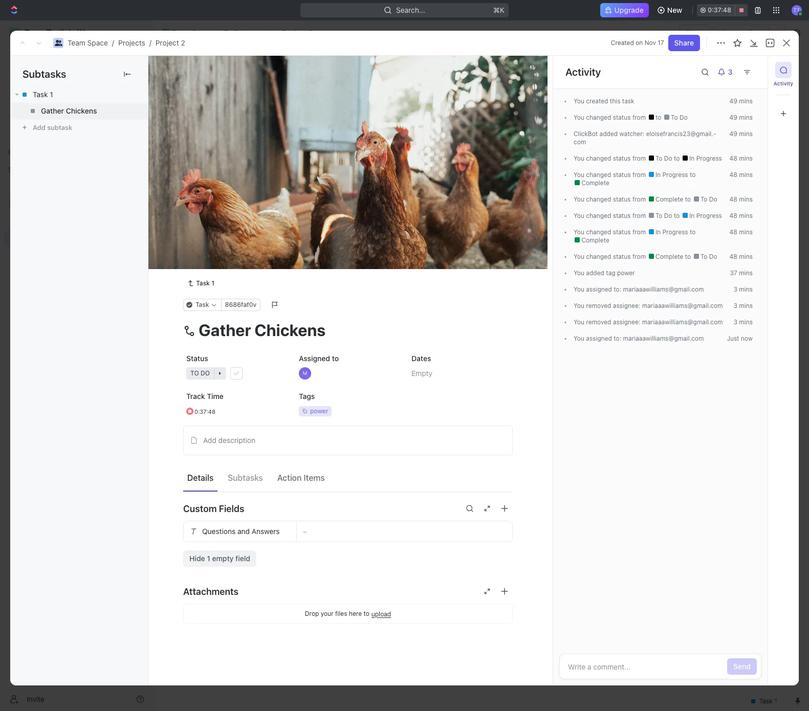 Task type: vqa. For each thing, say whether or not it's contained in the screenshot.


Task type: locate. For each thing, give the bounding box(es) containing it.
1 horizontal spatial power
[[618, 269, 635, 277]]

docs link
[[4, 85, 149, 101]]

1 vertical spatial power
[[310, 408, 329, 415]]

1 vertical spatial you assigned to: mariaaawilliams@gmail.com
[[574, 335, 704, 343]]

2 49 from the top
[[730, 114, 738, 121]]

8 you from the top
[[574, 253, 585, 261]]

9 you from the top
[[574, 269, 585, 277]]

upload
[[372, 611, 391, 618]]

1 horizontal spatial user group image
[[163, 30, 169, 35]]

2 assigned from the top
[[587, 335, 612, 343]]

1 to: from the top
[[614, 286, 622, 293]]

attachments button
[[183, 580, 513, 604]]

0 vertical spatial you assigned to: mariaaawilliams@gmail.com
[[574, 286, 704, 293]]

assigned for 3 mins
[[587, 286, 612, 293]]

1 horizontal spatial project 2
[[283, 28, 313, 37]]

0 vertical spatial you removed assignee: mariaaawilliams@gmail.com
[[574, 302, 723, 310]]

share right 17
[[675, 38, 694, 47]]

0 horizontal spatial user group image
[[10, 201, 18, 207]]

task 2
[[206, 196, 228, 205]]

subtasks button
[[224, 469, 267, 487]]

1 vertical spatial task 1
[[206, 178, 227, 187]]

0 horizontal spatial space
[[87, 38, 108, 47]]

12 you from the top
[[574, 319, 585, 326]]

0 vertical spatial to:
[[614, 286, 622, 293]]

task 1 up task dropdown button
[[196, 280, 215, 287]]

this
[[610, 97, 621, 105]]

0:37:48 inside dropdown button
[[195, 408, 216, 415]]

3 49 from the top
[[730, 130, 738, 138]]

2 vertical spatial add task button
[[202, 212, 241, 224]]

add task down task 2
[[206, 213, 237, 222]]

0 vertical spatial 49
[[730, 97, 738, 105]]

0 horizontal spatial hide
[[189, 555, 205, 563]]

1 vertical spatial user group image
[[10, 201, 18, 207]]

gather chickens link
[[10, 103, 148, 119]]

1 horizontal spatial subtasks
[[228, 473, 263, 483]]

0 vertical spatial subtasks
[[23, 68, 66, 80]]

gantt
[[348, 94, 367, 103]]

1 vertical spatial team
[[68, 38, 85, 47]]

0 vertical spatial removed
[[587, 302, 612, 310]]

spaces
[[8, 166, 30, 174]]

2 changed status from from the top
[[585, 155, 648, 162]]

tags
[[299, 392, 315, 401]]

0:37:48 down track time
[[195, 408, 216, 415]]

team space link
[[159, 27, 215, 39], [68, 38, 108, 47]]

0 horizontal spatial subtasks
[[23, 68, 66, 80]]

share button down new
[[680, 25, 712, 41]]

7 mins from the top
[[740, 212, 753, 220]]

send
[[734, 663, 751, 671]]

0 vertical spatial team
[[172, 28, 190, 37]]

add task button down calendar link
[[263, 142, 306, 155]]

3
[[729, 68, 733, 76], [734, 286, 738, 293], [734, 302, 738, 310], [734, 319, 738, 326]]

1 vertical spatial space
[[87, 38, 108, 47]]

6 changed from the top
[[587, 228, 612, 236]]

1 vertical spatial share
[[675, 38, 694, 47]]

list
[[230, 94, 242, 103]]

0 vertical spatial assignee:
[[613, 302, 641, 310]]

0 vertical spatial task 1
[[33, 90, 53, 99]]

board
[[191, 94, 211, 103]]

0:37:48 up automations
[[708, 6, 732, 14]]

task 1 link
[[10, 87, 148, 103], [183, 278, 219, 290]]

0 vertical spatial 0:37:48
[[708, 6, 732, 14]]

2 vertical spatial 3 mins
[[734, 319, 753, 326]]

5 changed from the top
[[587, 212, 612, 220]]

2 vertical spatial project
[[178, 61, 224, 78]]

project 2 inside project 2 link
[[283, 28, 313, 37]]

0 vertical spatial assigned
[[587, 286, 612, 293]]

0 vertical spatial 1 button
[[229, 177, 243, 187]]

assignee:
[[613, 302, 641, 310], [613, 319, 641, 326]]

add task down the calendar
[[275, 144, 302, 152]]

1 horizontal spatial team space link
[[159, 27, 215, 39]]

progress
[[198, 144, 231, 152], [697, 155, 723, 162], [663, 171, 689, 179], [697, 212, 723, 220], [663, 228, 689, 236]]

created
[[611, 39, 634, 47]]

add down task 2
[[206, 213, 220, 222]]

task 1
[[33, 90, 53, 99], [206, 178, 227, 187], [196, 280, 215, 287]]

add task up customize
[[736, 66, 767, 74]]

your
[[321, 610, 334, 618]]

activity inside task sidebar navigation tab list
[[774, 80, 794, 87]]

1 48 from the top
[[730, 155, 738, 162]]

just
[[727, 335, 740, 343]]

task 1 up dashboards
[[33, 90, 53, 99]]

2 you removed assignee: mariaaawilliams@gmail.com from the top
[[574, 319, 723, 326]]

team for team space
[[172, 28, 190, 37]]

0 vertical spatial space
[[192, 28, 212, 37]]

3 inside dropdown button
[[729, 68, 733, 76]]

2 changed from the top
[[587, 155, 612, 162]]

2 49 mins from the top
[[730, 114, 753, 121]]

1 horizontal spatial task 1 link
[[183, 278, 219, 290]]

subtasks down home
[[23, 68, 66, 80]]

tree
[[4, 178, 149, 316]]

complete
[[580, 179, 610, 187], [654, 196, 686, 203], [580, 237, 610, 244], [654, 253, 686, 261]]

1 removed from the top
[[587, 302, 612, 310]]

2 to: from the top
[[614, 335, 622, 343]]

0 horizontal spatial add task button
[[202, 212, 241, 224]]

1 vertical spatial you removed assignee: mariaaawilliams@gmail.com
[[574, 319, 723, 326]]

assigned
[[587, 286, 612, 293], [587, 335, 612, 343]]

sidebar navigation
[[0, 20, 153, 712]]

subtasks
[[23, 68, 66, 80], [228, 473, 263, 483]]

hide inside hide button
[[532, 120, 545, 128]]

1 vertical spatial add task
[[275, 144, 302, 152]]

0 vertical spatial activity
[[566, 66, 601, 78]]

1 49 from the top
[[730, 97, 738, 105]]

to:
[[614, 286, 622, 293], [614, 335, 622, 343]]

here
[[349, 610, 362, 618]]

to do
[[670, 114, 688, 121], [654, 155, 674, 162], [699, 196, 718, 203], [654, 212, 674, 220], [190, 242, 210, 250], [699, 253, 718, 261], [191, 370, 210, 377]]

automations button
[[717, 25, 770, 40]]

1 button
[[229, 177, 243, 187], [230, 195, 244, 205]]

add subtask button
[[10, 119, 148, 136]]

1 horizontal spatial 0:37:48
[[708, 6, 732, 14]]

4 48 mins from the top
[[730, 212, 753, 220]]

add description button
[[187, 433, 510, 449]]

– button
[[297, 522, 513, 542]]

user group image
[[163, 30, 169, 35], [10, 201, 18, 207]]

com
[[574, 130, 717, 146]]

2 3 mins from the top
[[734, 302, 753, 310]]

48 mins
[[730, 155, 753, 162], [730, 171, 753, 179], [730, 196, 753, 203], [730, 212, 753, 220], [730, 228, 753, 236], [730, 253, 753, 261]]

dates
[[412, 354, 431, 363]]

share for share button underneath new
[[686, 28, 706, 37]]

activity
[[566, 66, 601, 78], [774, 80, 794, 87]]

0 horizontal spatial 0:37:48
[[195, 408, 216, 415]]

share
[[686, 28, 706, 37], [675, 38, 694, 47]]

2 inside project 2 link
[[309, 28, 313, 37]]

1 horizontal spatial project 2 link
[[270, 27, 315, 39]]

user group image inside sidebar navigation
[[10, 201, 18, 207]]

mariaaawilliams@gmail.com
[[624, 286, 704, 293], [643, 302, 723, 310], [643, 319, 723, 326], [624, 335, 704, 343]]

7 changed from the top
[[587, 253, 612, 261]]

2 from from the top
[[633, 155, 646, 162]]

subtasks inside subtasks button
[[228, 473, 263, 483]]

do inside dropdown button
[[201, 370, 210, 377]]

11 mins from the top
[[740, 286, 753, 293]]

5 48 from the top
[[730, 228, 738, 236]]

1 horizontal spatial team
[[172, 28, 190, 37]]

0 vertical spatial share
[[686, 28, 706, 37]]

home link
[[4, 50, 149, 66]]

hide inside custom fields "element"
[[189, 555, 205, 563]]

to: for 3 mins
[[614, 286, 622, 293]]

power down the tags
[[310, 408, 329, 415]]

1 changed from the top
[[587, 114, 612, 121]]

2 vertical spatial 49
[[730, 130, 738, 138]]

task 1 up task 2
[[206, 178, 227, 187]]

add task
[[736, 66, 767, 74], [275, 144, 302, 152], [206, 213, 237, 222]]

do
[[680, 114, 688, 121], [665, 155, 673, 162], [710, 196, 718, 203], [665, 212, 673, 220], [200, 242, 210, 250], [710, 253, 718, 261], [201, 370, 210, 377]]

gather
[[41, 107, 64, 115]]

tt
[[794, 7, 801, 13]]

4 you from the top
[[574, 171, 585, 179]]

6 from from the top
[[633, 228, 646, 236]]

user group image left team space on the top of the page
[[163, 30, 169, 35]]

3 button
[[714, 64, 740, 80]]

49 mins
[[730, 97, 753, 105], [730, 114, 753, 121], [730, 130, 753, 138]]

5 you from the top
[[574, 196, 585, 203]]

power right tag
[[618, 269, 635, 277]]

dashboards link
[[4, 102, 149, 118]]

share down new button
[[686, 28, 706, 37]]

2 vertical spatial add task
[[206, 213, 237, 222]]

0 horizontal spatial team
[[68, 38, 85, 47]]

0 vertical spatial power
[[618, 269, 635, 277]]

17
[[658, 39, 665, 47]]

project
[[283, 28, 307, 37], [156, 38, 179, 47], [178, 61, 224, 78]]

1 horizontal spatial space
[[192, 28, 212, 37]]

2 mins from the top
[[740, 114, 753, 121]]

task button
[[183, 299, 222, 311]]

1 vertical spatial hide
[[189, 555, 205, 563]]

add task button up customize
[[730, 62, 773, 78]]

drop
[[305, 610, 319, 618]]

1 vertical spatial projects
[[118, 38, 145, 47]]

board link
[[189, 92, 211, 106]]

empty
[[212, 555, 234, 563]]

7 changed status from from the top
[[585, 253, 648, 261]]

table
[[311, 94, 329, 103]]

3 you from the top
[[574, 155, 585, 162]]

0 horizontal spatial task 1 link
[[10, 87, 148, 103]]

6 48 from the top
[[730, 253, 738, 261]]

6 you from the top
[[574, 212, 585, 220]]

1 vertical spatial assignee:
[[613, 319, 641, 326]]

2 vertical spatial task 1
[[196, 280, 215, 287]]

6 changed status from from the top
[[585, 228, 648, 236]]

49 for changed status from
[[730, 114, 738, 121]]

details
[[187, 473, 214, 483]]

1 3 mins from the top
[[734, 286, 753, 293]]

power button
[[296, 403, 400, 421]]

team
[[172, 28, 190, 37], [68, 38, 85, 47]]

added
[[600, 130, 618, 138], [587, 269, 605, 277]]

activity inside task sidebar content section
[[566, 66, 601, 78]]

0 vertical spatial added
[[600, 130, 618, 138]]

1 vertical spatial 0:37:48
[[195, 408, 216, 415]]

1 vertical spatial assigned
[[587, 335, 612, 343]]

change
[[460, 252, 486, 261]]

1 you assigned to: mariaaawilliams@gmail.com from the top
[[574, 286, 704, 293]]

task 1 link up "chickens"
[[10, 87, 148, 103]]

assignees
[[427, 120, 457, 128]]

4 from from the top
[[633, 196, 646, 203]]

to
[[656, 114, 664, 121], [671, 114, 678, 121], [656, 155, 663, 162], [674, 155, 682, 162], [690, 171, 696, 179], [686, 196, 693, 203], [701, 196, 708, 203], [656, 212, 663, 220], [674, 212, 682, 220], [690, 228, 696, 236], [190, 242, 199, 250], [686, 253, 693, 261], [701, 253, 708, 261], [332, 354, 339, 363], [191, 370, 199, 377], [364, 610, 370, 618]]

add up customize
[[736, 66, 749, 74]]

created
[[587, 97, 609, 105]]

upgrade
[[615, 6, 644, 14]]

custom fields element
[[183, 521, 513, 567]]

1 status from the top
[[613, 114, 631, 121]]

2 you assigned to: mariaaawilliams@gmail.com from the top
[[574, 335, 704, 343]]

0 horizontal spatial project 2
[[178, 61, 239, 78]]

0 vertical spatial 3 mins
[[734, 286, 753, 293]]

add task button down task 2
[[202, 212, 241, 224]]

1 vertical spatial subtasks
[[228, 473, 263, 483]]

reposition
[[411, 252, 447, 261]]

2 horizontal spatial add task
[[736, 66, 767, 74]]

1 49 mins from the top
[[730, 97, 753, 105]]

custom fields
[[183, 504, 245, 514]]

description
[[218, 436, 256, 445]]

49 mins for added watcher:
[[730, 130, 753, 138]]

docs
[[25, 88, 41, 97]]

1 vertical spatial activity
[[774, 80, 794, 87]]

1 vertical spatial 49
[[730, 114, 738, 121]]

0 vertical spatial 49 mins
[[730, 97, 753, 105]]

user group image down the spaces
[[10, 201, 18, 207]]

3 48 mins from the top
[[730, 196, 753, 203]]

to inside drop your files here to upload
[[364, 610, 370, 618]]

0 horizontal spatial project 2 link
[[156, 38, 185, 47]]

action items
[[277, 473, 325, 483]]

1
[[50, 90, 53, 99], [224, 178, 227, 187], [239, 178, 242, 186], [240, 196, 243, 204], [212, 280, 215, 287], [207, 555, 210, 563]]

48
[[730, 155, 738, 162], [730, 171, 738, 179], [730, 196, 738, 203], [730, 212, 738, 220], [730, 228, 738, 236], [730, 253, 738, 261]]

1 assigned from the top
[[587, 286, 612, 293]]

0 horizontal spatial projects
[[118, 38, 145, 47]]

custom fields button
[[183, 497, 513, 521]]

3 49 mins from the top
[[730, 130, 753, 138]]

5 mins from the top
[[740, 171, 753, 179]]

0 vertical spatial project 2
[[283, 28, 313, 37]]

1 horizontal spatial activity
[[774, 80, 794, 87]]

2 status from the top
[[613, 155, 631, 162]]

1 vertical spatial added
[[587, 269, 605, 277]]

1 button for 1
[[229, 177, 243, 187]]

added left tag
[[587, 269, 605, 277]]

user group image
[[55, 40, 62, 46]]

3 from from the top
[[633, 171, 646, 179]]

now
[[741, 335, 753, 343]]

subtasks up fields
[[228, 473, 263, 483]]

1 button for 2
[[230, 195, 244, 205]]

2 48 mins from the top
[[730, 171, 753, 179]]

power inside task sidebar content section
[[618, 269, 635, 277]]

1 vertical spatial 49 mins
[[730, 114, 753, 121]]

to do inside dropdown button
[[191, 370, 210, 377]]

add down calendar link
[[275, 144, 287, 152]]

to: for just now
[[614, 335, 622, 343]]

assigned
[[299, 354, 330, 363]]

added right clickbot at the right
[[600, 130, 618, 138]]

1 horizontal spatial projects
[[234, 28, 261, 37]]

1 vertical spatial 3 mins
[[734, 302, 753, 310]]

and
[[238, 527, 250, 536]]

1 vertical spatial 1 button
[[230, 195, 244, 205]]

0:37:48 inside button
[[708, 6, 732, 14]]

0 vertical spatial add task button
[[730, 62, 773, 78]]

0 horizontal spatial power
[[310, 408, 329, 415]]

task 1 link up task dropdown button
[[183, 278, 219, 290]]

1 horizontal spatial hide
[[532, 120, 545, 128]]

eloisefrancis23@gmail. com
[[574, 130, 717, 146]]

added watcher:
[[598, 130, 647, 138]]

send button
[[728, 659, 757, 676]]

1 horizontal spatial add task button
[[263, 142, 306, 155]]

2 vertical spatial 49 mins
[[730, 130, 753, 138]]

1 vertical spatial to:
[[614, 335, 622, 343]]

0 vertical spatial hide
[[532, 120, 545, 128]]

1 vertical spatial removed
[[587, 319, 612, 326]]

0 horizontal spatial activity
[[566, 66, 601, 78]]

3 48 from the top
[[730, 196, 738, 203]]



Task type: describe. For each thing, give the bounding box(es) containing it.
1 48 mins from the top
[[730, 155, 753, 162]]

4 mins from the top
[[740, 155, 753, 162]]

you assigned to: mariaaawilliams@gmail.com for just now
[[574, 335, 704, 343]]

3 mins from the top
[[740, 130, 753, 138]]

1 vertical spatial task 1 link
[[183, 278, 219, 290]]

3 status from the top
[[613, 171, 631, 179]]

7 from from the top
[[633, 253, 646, 261]]

task inside task dropdown button
[[196, 301, 209, 309]]

m button
[[296, 365, 400, 383]]

cover
[[488, 252, 506, 261]]

3 3 mins from the top
[[734, 319, 753, 326]]

5 48 mins from the top
[[730, 228, 753, 236]]

space for team space / projects / project 2
[[87, 38, 108, 47]]

0 horizontal spatial add task
[[206, 213, 237, 222]]

subtask
[[47, 123, 72, 132]]

task sidebar navigation tab list
[[773, 62, 795, 122]]

0 vertical spatial user group image
[[163, 30, 169, 35]]

–
[[303, 528, 307, 536]]

0 horizontal spatial team space link
[[68, 38, 108, 47]]

calendar link
[[259, 92, 292, 106]]

time
[[207, 392, 224, 401]]

m
[[303, 370, 307, 377]]

task
[[623, 97, 635, 105]]

reposition button
[[405, 249, 454, 265]]

customize
[[723, 94, 758, 103]]

on
[[636, 39, 643, 47]]

3 changed from the top
[[587, 171, 612, 179]]

favorites button
[[4, 146, 39, 159]]

0:37:48 button
[[183, 403, 288, 421]]

2 assignee: from the top
[[613, 319, 641, 326]]

drop your files here to upload
[[305, 610, 391, 618]]

7 status from the top
[[613, 253, 631, 261]]

Edit task name text field
[[183, 321, 513, 340]]

power inside tags power
[[310, 408, 329, 415]]

add subtask
[[33, 123, 72, 132]]

space for team space
[[192, 28, 212, 37]]

assigned for just now
[[587, 335, 612, 343]]

hide for hide 1 empty field
[[189, 555, 205, 563]]

8 mins from the top
[[740, 228, 753, 236]]

2 removed from the top
[[587, 319, 612, 326]]

nov
[[645, 39, 657, 47]]

files
[[335, 610, 347, 618]]

1 vertical spatial project
[[156, 38, 179, 47]]

automations
[[722, 28, 765, 37]]

tree inside sidebar navigation
[[4, 178, 149, 316]]

tag
[[607, 269, 616, 277]]

0:37:48 button
[[698, 4, 748, 16]]

fields
[[219, 504, 245, 514]]

status
[[186, 354, 208, 363]]

change cover button
[[454, 249, 513, 265]]

add down dashboards
[[33, 123, 45, 132]]

11 you from the top
[[574, 302, 585, 310]]

tt button
[[789, 2, 806, 18]]

6 mins from the top
[[740, 196, 753, 203]]

eloisefrancis23@gmail.
[[647, 130, 717, 138]]

1 vertical spatial add task button
[[263, 142, 306, 155]]

watcher:
[[620, 130, 645, 138]]

5 status from the top
[[613, 212, 631, 220]]

questions
[[202, 527, 236, 536]]

1 changed status from from the top
[[585, 114, 648, 121]]

new button
[[653, 2, 689, 18]]

10 you from the top
[[574, 286, 585, 293]]

0:37:48 for 0:37:48 dropdown button
[[195, 408, 216, 415]]

to inside dropdown button
[[191, 370, 199, 377]]

track
[[186, 392, 205, 401]]

1 from from the top
[[633, 114, 646, 121]]

49 for added watcher:
[[730, 130, 738, 138]]

⌘k
[[494, 6, 505, 14]]

just now
[[727, 335, 753, 343]]

dashboards
[[25, 105, 64, 114]]

1 assignee: from the top
[[613, 302, 641, 310]]

change cover button
[[454, 249, 513, 265]]

13 you from the top
[[574, 335, 585, 343]]

created on nov 17
[[611, 39, 665, 47]]

2 horizontal spatial add task button
[[730, 62, 773, 78]]

hide for hide
[[532, 120, 545, 128]]

new
[[668, 6, 683, 14]]

list link
[[228, 92, 242, 106]]

4 changed from the top
[[587, 196, 612, 203]]

assignees button
[[414, 118, 462, 130]]

assigned to
[[299, 354, 339, 363]]

10 mins from the top
[[740, 269, 753, 277]]

5 from from the top
[[633, 212, 646, 220]]

1 horizontal spatial projects link
[[221, 27, 264, 39]]

4 status from the top
[[613, 196, 631, 203]]

home
[[25, 53, 44, 62]]

12 mins from the top
[[740, 302, 753, 310]]

7 you from the top
[[574, 228, 585, 236]]

add description
[[203, 436, 256, 445]]

chickens
[[66, 107, 97, 115]]

9 mins from the top
[[740, 253, 753, 261]]

add left 'description'
[[203, 436, 217, 445]]

field
[[236, 555, 250, 563]]

upload button
[[372, 611, 391, 618]]

favorites
[[8, 149, 35, 156]]

action
[[277, 473, 302, 483]]

upgrade link
[[601, 3, 649, 17]]

inbox
[[25, 71, 43, 79]]

task sidebar content section
[[551, 56, 768, 686]]

answers
[[252, 527, 280, 536]]

you assigned to: mariaaawilliams@gmail.com for 3 mins
[[574, 286, 704, 293]]

questions and answers
[[202, 527, 280, 536]]

5 changed status from from the top
[[585, 212, 648, 220]]

1 inside custom fields "element"
[[207, 555, 210, 563]]

2 48 from the top
[[730, 171, 738, 179]]

49 mins for changed status from
[[730, 114, 753, 121]]

37
[[731, 269, 738, 277]]

team for team space / projects / project 2
[[68, 38, 85, 47]]

hide 1 empty field
[[189, 555, 250, 563]]

13 mins from the top
[[740, 319, 753, 326]]

share for share button to the right of 17
[[675, 38, 694, 47]]

1 mins from the top
[[740, 97, 753, 105]]

invite
[[27, 695, 44, 704]]

0 vertical spatial add task
[[736, 66, 767, 74]]

4 changed status from from the top
[[585, 196, 648, 203]]

3 changed status from from the top
[[585, 171, 648, 179]]

gantt link
[[346, 92, 367, 106]]

change cover
[[460, 252, 506, 261]]

1 you removed assignee: mariaaawilliams@gmail.com from the top
[[574, 302, 723, 310]]

you created this task
[[574, 97, 635, 105]]

search...
[[396, 6, 426, 14]]

items
[[304, 473, 325, 483]]

you added tag power
[[574, 269, 635, 277]]

0:37:48 for 0:37:48 button
[[708, 6, 732, 14]]

6 48 mins from the top
[[730, 253, 753, 261]]

clickbot
[[574, 130, 598, 138]]

2 you from the top
[[574, 114, 585, 121]]

1 you from the top
[[574, 97, 585, 105]]

0 vertical spatial projects
[[234, 28, 261, 37]]

calendar
[[261, 94, 292, 103]]

inbox link
[[4, 67, 149, 83]]

hide button
[[527, 118, 549, 130]]

0 horizontal spatial projects link
[[118, 38, 145, 47]]

8686faf0v
[[225, 301, 257, 309]]

4 48 from the top
[[730, 212, 738, 220]]

1 vertical spatial project 2
[[178, 61, 239, 78]]

share button right 17
[[669, 35, 701, 51]]

gather chickens
[[41, 107, 97, 115]]

details button
[[183, 469, 218, 487]]

Search tasks... text field
[[682, 116, 785, 132]]

6 status from the top
[[613, 228, 631, 236]]

1 horizontal spatial add task
[[275, 144, 302, 152]]

track time
[[186, 392, 224, 401]]

0 vertical spatial task 1 link
[[10, 87, 148, 103]]

0 vertical spatial project
[[283, 28, 307, 37]]

team space
[[172, 28, 212, 37]]

table link
[[309, 92, 329, 106]]



